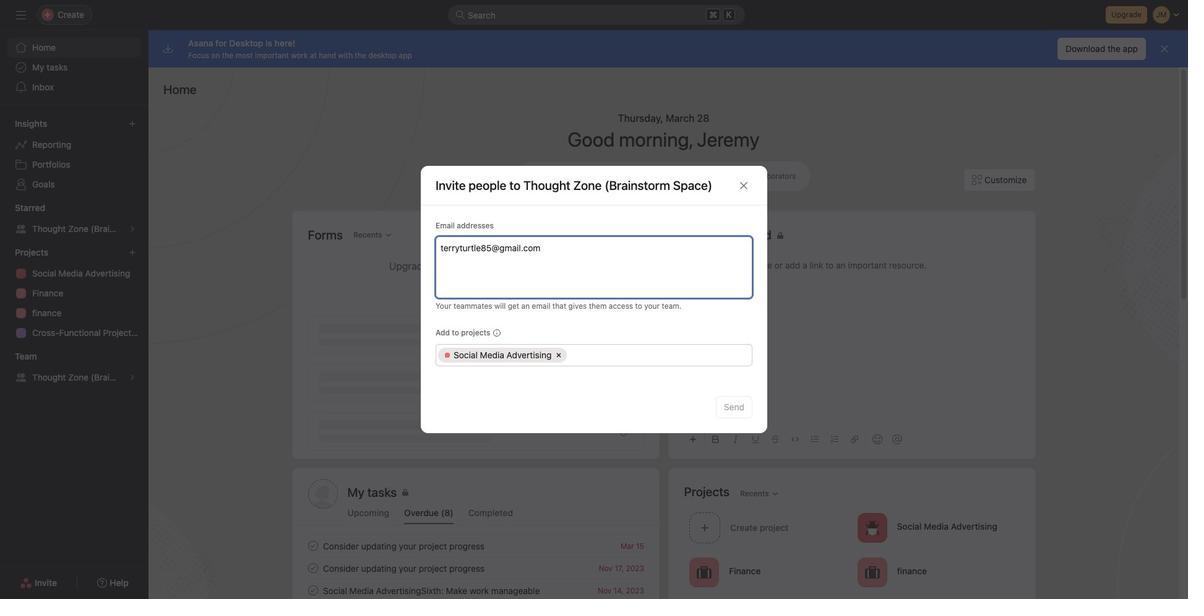 Task type: vqa. For each thing, say whether or not it's contained in the screenshot.
the Numbered List image
yes



Task type: locate. For each thing, give the bounding box(es) containing it.
bug image
[[864, 520, 879, 535]]

toolbar
[[684, 425, 1019, 453]]

1 briefcase image from the left
[[696, 565, 711, 580]]

1 vertical spatial mark complete checkbox
[[305, 561, 320, 575]]

1 vertical spatial mark complete image
[[305, 583, 320, 598]]

starred element
[[0, 197, 149, 241]]

mark complete image for third the mark complete option from the top of the page
[[305, 583, 320, 598]]

insights element
[[0, 113, 149, 197]]

list item
[[684, 509, 852, 546], [293, 535, 659, 557], [293, 557, 659, 579], [293, 579, 659, 599]]

mark complete image
[[305, 561, 320, 575], [305, 583, 320, 598]]

bold image
[[712, 436, 719, 443]]

row
[[436, 345, 752, 366]]

cell
[[438, 348, 567, 363]]

2 briefcase image from the left
[[864, 565, 879, 580]]

Mark complete checkbox
[[305, 538, 320, 553], [305, 561, 320, 575], [305, 583, 320, 598]]

more information image
[[493, 329, 500, 337]]

0 horizontal spatial briefcase image
[[696, 565, 711, 580]]

2 mark complete image from the top
[[305, 583, 320, 598]]

0 vertical spatial mark complete image
[[305, 561, 320, 575]]

projects element
[[0, 241, 149, 345]]

global element
[[0, 30, 149, 105]]

1 horizontal spatial briefcase image
[[864, 565, 879, 580]]

dialog
[[421, 166, 767, 433]]

briefcase image
[[696, 565, 711, 580], [864, 565, 879, 580]]

2 vertical spatial mark complete checkbox
[[305, 583, 320, 598]]

0 vertical spatial mark complete checkbox
[[305, 538, 320, 553]]

1 mark complete image from the top
[[305, 561, 320, 575]]

None text field
[[571, 348, 746, 363]]

code image
[[791, 436, 799, 443]]

prominent image
[[455, 10, 465, 20]]

1 mark complete checkbox from the top
[[305, 538, 320, 553]]



Task type: describe. For each thing, give the bounding box(es) containing it.
bulleted list image
[[811, 436, 818, 443]]

link image
[[851, 436, 858, 443]]

2 mark complete checkbox from the top
[[305, 561, 320, 575]]

hide sidebar image
[[16, 10, 26, 20]]

strikethrough image
[[771, 436, 779, 443]]

underline image
[[752, 436, 759, 443]]

at mention image
[[892, 434, 902, 444]]

add profile photo image
[[308, 479, 338, 509]]

numbered list image
[[831, 436, 838, 443]]

teams element
[[0, 345, 149, 390]]

name@gmail.com, name@gmail.com, … text field
[[441, 240, 746, 255]]

mark complete image for second the mark complete option from the top
[[305, 561, 320, 575]]

dismiss image
[[1160, 44, 1170, 54]]

mark complete image
[[305, 538, 320, 553]]

close this dialog image
[[739, 180, 749, 190]]

3 mark complete checkbox from the top
[[305, 583, 320, 598]]

italics image
[[732, 436, 739, 443]]



